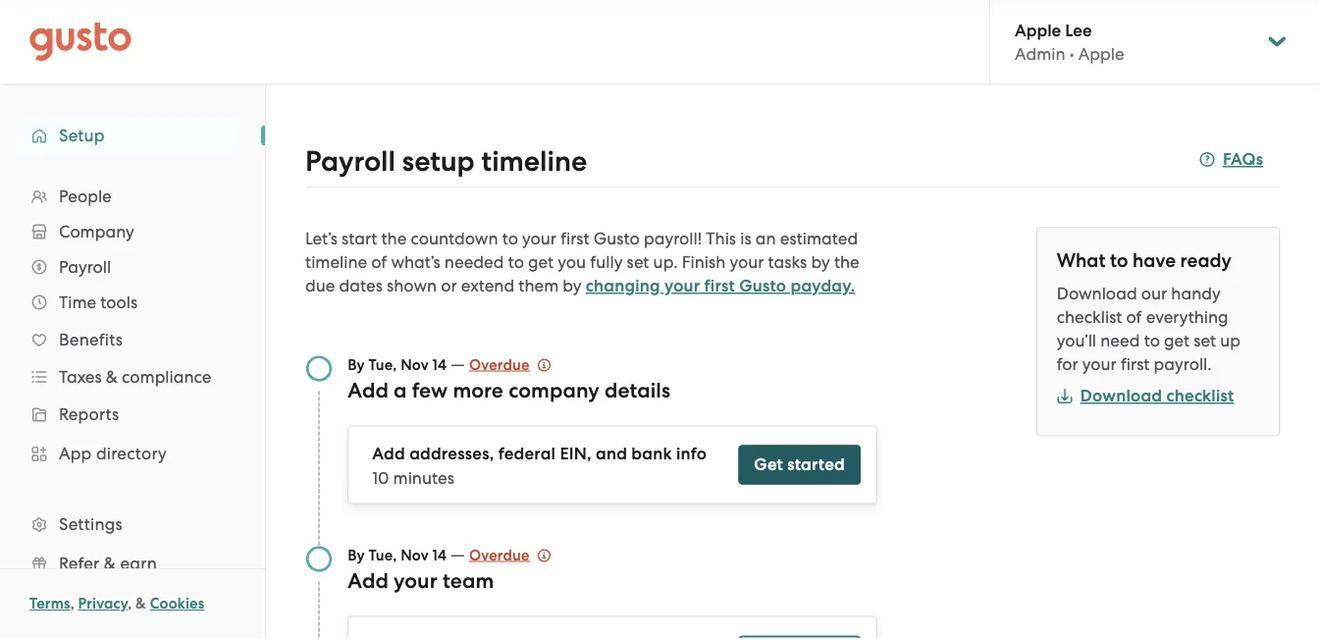 Task type: describe. For each thing, give the bounding box(es) containing it.
first inside let's start the countdown to your first gusto payroll! this is an estimated timeline of what's needed to get you fully set up.
[[561, 229, 590, 248]]

app directory link
[[20, 436, 245, 471]]

— for team
[[451, 544, 465, 564]]

setup link
[[20, 118, 245, 153]]

to up them
[[508, 252, 524, 272]]

compliance
[[122, 367, 212, 387]]

download for download our handy checklist of everything you'll need to get set up for your first payroll.
[[1057, 284, 1138, 303]]

reports link
[[20, 397, 245, 432]]

changing your first gusto payday.
[[586, 276, 855, 296]]

our
[[1142, 284, 1168, 303]]

everything
[[1146, 307, 1229, 327]]

get started
[[754, 455, 845, 475]]

people
[[59, 187, 112, 206]]

— for few
[[451, 354, 465, 374]]

started
[[788, 455, 845, 475]]

cookies button
[[150, 592, 204, 616]]

and
[[596, 444, 627, 464]]

0 horizontal spatial by
[[563, 276, 582, 296]]

privacy
[[78, 595, 128, 613]]

your inside download our handy checklist of everything you'll need to get set up for your first payroll.
[[1083, 354, 1117, 374]]

gusto inside button
[[739, 276, 787, 296]]

terms link
[[29, 595, 70, 613]]

1 horizontal spatial apple
[[1079, 44, 1125, 64]]

payroll button
[[20, 249, 245, 285]]

payroll setup timeline
[[305, 144, 587, 178]]

by for add a few more company details
[[348, 356, 365, 374]]

needed
[[445, 252, 504, 272]]

start
[[342, 229, 377, 248]]

settings
[[59, 514, 123, 534]]

info
[[676, 444, 707, 464]]

your for team
[[394, 568, 438, 593]]

taxes
[[59, 367, 102, 387]]

payroll for payroll setup timeline
[[305, 144, 396, 178]]

extend
[[461, 276, 515, 296]]

download checklist link
[[1057, 386, 1235, 406]]

refer & earn
[[59, 554, 157, 573]]

overdue for few
[[469, 356, 530, 374]]

the inside let's start the countdown to your first gusto payroll! this is an estimated timeline of what's needed to get you fully set up.
[[381, 229, 407, 248]]

your for tasks
[[730, 252, 764, 272]]

gusto navigation element
[[0, 84, 265, 638]]

add addresses, federal ein, and bank info 10 minutes
[[372, 444, 707, 487]]

this
[[706, 229, 736, 248]]

app
[[59, 444, 92, 463]]

a
[[394, 378, 407, 403]]

1 horizontal spatial timeline
[[481, 144, 587, 178]]

up.
[[653, 252, 678, 272]]

& for earn
[[104, 554, 116, 573]]

or
[[441, 276, 457, 296]]

get inside let's start the countdown to your first gusto payroll! this is an estimated timeline of what's needed to get you fully set up.
[[528, 252, 554, 272]]

of inside download our handy checklist of everything you'll need to get set up for your first payroll.
[[1127, 307, 1142, 327]]

addresses,
[[410, 444, 494, 464]]

more
[[453, 378, 504, 403]]

overdue button for few
[[469, 353, 551, 377]]

you'll
[[1057, 331, 1097, 351]]

by tue, nov 14 — for your
[[348, 544, 469, 564]]

2 vertical spatial &
[[136, 595, 146, 613]]

countdown
[[411, 229, 498, 248]]

shown
[[387, 276, 437, 296]]

let's
[[305, 229, 338, 248]]

changing your first gusto payday. button
[[586, 274, 855, 298]]

payroll.
[[1154, 354, 1212, 374]]

set inside let's start the countdown to your first gusto payroll! this is an estimated timeline of what's needed to get you fully set up.
[[627, 252, 649, 272]]

finish
[[682, 252, 726, 272]]

overdue for team
[[469, 546, 530, 564]]

get started button
[[739, 445, 861, 485]]

to left have
[[1110, 249, 1128, 272]]

team
[[443, 568, 494, 593]]

terms
[[29, 595, 70, 613]]

time tools button
[[20, 285, 245, 320]]

ein,
[[560, 444, 592, 464]]

1 horizontal spatial checklist
[[1167, 386, 1235, 406]]

to up needed
[[502, 229, 518, 248]]

download our handy checklist of everything you'll need to get set up for your first payroll.
[[1057, 284, 1241, 374]]

add a few more company details
[[348, 378, 671, 403]]

payroll for payroll
[[59, 257, 111, 277]]

app directory
[[59, 444, 167, 463]]

setup
[[402, 144, 475, 178]]

set inside download our handy checklist of everything you'll need to get set up for your first payroll.
[[1194, 331, 1217, 351]]

for
[[1057, 354, 1079, 374]]

add for add addresses, federal ein, and bank info 10 minutes
[[372, 444, 405, 464]]

benefits
[[59, 330, 123, 350]]

by tue, nov 14 — for a
[[348, 354, 469, 374]]

few
[[412, 378, 448, 403]]

overdue button for team
[[469, 543, 551, 567]]

first inside button
[[704, 276, 735, 296]]

terms , privacy , & cookies
[[29, 595, 204, 613]]

payroll!
[[644, 229, 702, 248]]

company
[[509, 378, 600, 403]]

federal
[[498, 444, 556, 464]]

download checklist
[[1081, 386, 1235, 406]]

is
[[741, 229, 752, 248]]

lee
[[1066, 20, 1092, 40]]

what to have ready
[[1057, 249, 1232, 272]]

reports
[[59, 404, 119, 424]]

company
[[59, 222, 134, 242]]

what's
[[391, 252, 440, 272]]

cookies
[[150, 595, 204, 613]]



Task type: vqa. For each thing, say whether or not it's contained in the screenshot.
by
yes



Task type: locate. For each thing, give the bounding box(es) containing it.
benefits link
[[20, 322, 245, 357]]

by tue, nov 14 — up a
[[348, 354, 469, 374]]

set
[[627, 252, 649, 272], [1194, 331, 1217, 351]]

up
[[1221, 331, 1241, 351]]

0 vertical spatial apple
[[1015, 20, 1061, 40]]

2 tue, from the top
[[369, 546, 397, 564]]

0 vertical spatial by
[[348, 356, 365, 374]]

tue,
[[369, 356, 397, 374], [369, 546, 397, 564]]

nov
[[401, 356, 429, 374], [401, 546, 429, 564]]

1 vertical spatial first
[[704, 276, 735, 296]]

your inside let's start the countdown to your first gusto payroll! this is an estimated timeline of what's needed to get you fully set up.
[[522, 229, 557, 248]]

14
[[433, 356, 447, 374], [433, 546, 447, 564]]

2 14 from the top
[[433, 546, 447, 564]]

2 , from the left
[[128, 595, 132, 613]]

1 vertical spatial of
[[1127, 307, 1142, 327]]

people button
[[20, 179, 245, 214]]

1 overdue button from the top
[[469, 353, 551, 377]]

gusto inside let's start the countdown to your first gusto payroll! this is an estimated timeline of what's needed to get you fully set up.
[[594, 229, 640, 248]]

14 for team
[[433, 546, 447, 564]]

0 horizontal spatial set
[[627, 252, 649, 272]]

your left team
[[394, 568, 438, 593]]

the up what's
[[381, 229, 407, 248]]

your inside button
[[665, 276, 700, 296]]

1 vertical spatial nov
[[401, 546, 429, 564]]

tools
[[100, 293, 138, 312]]

by down you on the top left of page
[[563, 276, 582, 296]]

apple lee admin • apple
[[1015, 20, 1125, 64]]

details
[[605, 378, 671, 403]]

0 vertical spatial gusto
[[594, 229, 640, 248]]

1 by tue, nov 14 — from the top
[[348, 354, 469, 374]]

2 vertical spatial first
[[1121, 354, 1150, 374]]

time tools
[[59, 293, 138, 312]]

faqs button
[[1200, 148, 1264, 171]]

1 vertical spatial overdue button
[[469, 543, 551, 567]]

14 for few
[[433, 356, 447, 374]]

first
[[561, 229, 590, 248], [704, 276, 735, 296], [1121, 354, 1150, 374]]

apple right "•"
[[1079, 44, 1125, 64]]

download down need
[[1081, 386, 1163, 406]]

1 vertical spatial by tue, nov 14 —
[[348, 544, 469, 564]]

0 vertical spatial download
[[1057, 284, 1138, 303]]

2 by tue, nov 14 — from the top
[[348, 544, 469, 564]]

by for add your team
[[348, 546, 365, 564]]

1 vertical spatial apple
[[1079, 44, 1125, 64]]

to
[[502, 229, 518, 248], [1110, 249, 1128, 272], [508, 252, 524, 272], [1144, 331, 1160, 351]]

2 overdue button from the top
[[469, 543, 551, 567]]

checklist
[[1057, 307, 1123, 327], [1167, 386, 1235, 406]]

of up need
[[1127, 307, 1142, 327]]

gusto up fully at the left
[[594, 229, 640, 248]]

set left up.
[[627, 252, 649, 272]]

0 vertical spatial timeline
[[481, 144, 587, 178]]

tasks
[[768, 252, 807, 272]]

1 by from the top
[[348, 356, 365, 374]]

1 vertical spatial overdue
[[469, 546, 530, 564]]

0 vertical spatial nov
[[401, 356, 429, 374]]

1 nov from the top
[[401, 356, 429, 374]]

0 vertical spatial of
[[371, 252, 387, 272]]

1 horizontal spatial get
[[1164, 331, 1190, 351]]

1 horizontal spatial first
[[704, 276, 735, 296]]

add inside add addresses, federal ein, and bank info 10 minutes
[[372, 444, 405, 464]]

refer
[[59, 554, 100, 573]]

& left earn
[[104, 554, 116, 573]]

0 vertical spatial 14
[[433, 356, 447, 374]]

2 horizontal spatial first
[[1121, 354, 1150, 374]]

admin
[[1015, 44, 1066, 64]]

nov up a
[[401, 356, 429, 374]]

0 horizontal spatial checklist
[[1057, 307, 1123, 327]]

1 vertical spatial 14
[[433, 546, 447, 564]]

0 vertical spatial by tue, nov 14 —
[[348, 354, 469, 374]]

handy
[[1172, 284, 1221, 303]]

gusto
[[594, 229, 640, 248], [739, 276, 787, 296]]

1 — from the top
[[451, 354, 465, 374]]

set left up
[[1194, 331, 1217, 351]]

minutes
[[393, 468, 454, 487]]

0 vertical spatial —
[[451, 354, 465, 374]]

1 vertical spatial the
[[834, 252, 860, 272]]

, left privacy link
[[70, 595, 74, 613]]

download inside download our handy checklist of everything you'll need to get set up for your first payroll.
[[1057, 284, 1138, 303]]

1 horizontal spatial ,
[[128, 595, 132, 613]]

directory
[[96, 444, 167, 463]]

timeline down the let's
[[305, 252, 367, 272]]

1 overdue from the top
[[469, 356, 530, 374]]

taxes & compliance
[[59, 367, 212, 387]]

timeline
[[481, 144, 587, 178], [305, 252, 367, 272]]

0 horizontal spatial apple
[[1015, 20, 1061, 40]]

2 nov from the top
[[401, 546, 429, 564]]

your down is
[[730, 252, 764, 272]]

ready
[[1181, 249, 1232, 272]]

tue, for a
[[369, 356, 397, 374]]

get
[[754, 455, 784, 475]]

gusto down tasks
[[739, 276, 787, 296]]

0 vertical spatial get
[[528, 252, 554, 272]]

0 vertical spatial checklist
[[1057, 307, 1123, 327]]

1 vertical spatial &
[[104, 554, 116, 573]]

get
[[528, 252, 554, 272], [1164, 331, 1190, 351]]

earn
[[120, 554, 157, 573]]

1 vertical spatial timeline
[[305, 252, 367, 272]]

1 vertical spatial by
[[563, 276, 582, 296]]

1 vertical spatial get
[[1164, 331, 1190, 351]]

1 vertical spatial payroll
[[59, 257, 111, 277]]

payday.
[[791, 276, 855, 296]]

& left cookies button
[[136, 595, 146, 613]]

overdue button
[[469, 353, 551, 377], [469, 543, 551, 567]]

you
[[558, 252, 586, 272]]

by up the add your team at the bottom left of the page
[[348, 546, 365, 564]]

the inside finish your tasks by the due dates shown or extend them by
[[834, 252, 860, 272]]

1 vertical spatial gusto
[[739, 276, 787, 296]]

nov for your
[[401, 546, 429, 564]]

& right taxes
[[106, 367, 118, 387]]

them
[[519, 276, 559, 296]]

first inside download our handy checklist of everything you'll need to get set up for your first payroll.
[[1121, 354, 1150, 374]]

1 tue, from the top
[[369, 356, 397, 374]]

your up them
[[522, 229, 557, 248]]

faqs
[[1223, 149, 1264, 169]]

1 horizontal spatial by
[[811, 252, 830, 272]]

add your team
[[348, 568, 494, 593]]

home image
[[29, 22, 132, 61]]

your down need
[[1083, 354, 1117, 374]]

bank
[[632, 444, 672, 464]]

overdue button up team
[[469, 543, 551, 567]]

0 horizontal spatial get
[[528, 252, 554, 272]]

1 horizontal spatial set
[[1194, 331, 1217, 351]]

0 horizontal spatial ,
[[70, 595, 74, 613]]

setup
[[59, 126, 105, 145]]

0 vertical spatial the
[[381, 229, 407, 248]]

first down need
[[1121, 354, 1150, 374]]

0 vertical spatial overdue button
[[469, 353, 551, 377]]

timeline inside let's start the countdown to your first gusto payroll! this is an estimated timeline of what's needed to get you fully set up.
[[305, 252, 367, 272]]

get up payroll.
[[1164, 331, 1190, 351]]

of
[[371, 252, 387, 272], [1127, 307, 1142, 327]]

overdue button up add a few more company details
[[469, 353, 551, 377]]

your for first
[[665, 276, 700, 296]]

settings link
[[20, 507, 245, 542]]

0 horizontal spatial payroll
[[59, 257, 111, 277]]

your inside finish your tasks by the due dates shown or extend them by
[[730, 252, 764, 272]]

list
[[0, 179, 265, 638]]

first down finish
[[704, 276, 735, 296]]

the up payday.
[[834, 252, 860, 272]]

have
[[1133, 249, 1176, 272]]

2 by from the top
[[348, 546, 365, 564]]

get inside download our handy checklist of everything you'll need to get set up for your first payroll.
[[1164, 331, 1190, 351]]

—
[[451, 354, 465, 374], [451, 544, 465, 564]]

0 horizontal spatial of
[[371, 252, 387, 272]]

0 vertical spatial first
[[561, 229, 590, 248]]

company button
[[20, 214, 245, 249]]

download for download checklist
[[1081, 386, 1163, 406]]

download down the what
[[1057, 284, 1138, 303]]

payroll up time
[[59, 257, 111, 277]]

your
[[522, 229, 557, 248], [730, 252, 764, 272], [665, 276, 700, 296], [1083, 354, 1117, 374], [394, 568, 438, 593]]

an
[[756, 229, 776, 248]]

privacy link
[[78, 595, 128, 613]]

& for compliance
[[106, 367, 118, 387]]

nov for a
[[401, 356, 429, 374]]

0 vertical spatial add
[[348, 378, 389, 403]]

& inside dropdown button
[[106, 367, 118, 387]]

overdue
[[469, 356, 530, 374], [469, 546, 530, 564]]

— up team
[[451, 544, 465, 564]]

first up you on the top left of page
[[561, 229, 590, 248]]

1 vertical spatial add
[[372, 444, 405, 464]]

checklist down payroll.
[[1167, 386, 1235, 406]]

1 vertical spatial checklist
[[1167, 386, 1235, 406]]

1 vertical spatial download
[[1081, 386, 1163, 406]]

need
[[1101, 331, 1140, 351]]

let's start the countdown to your first gusto payroll! this is an estimated timeline of what's needed to get you fully set up.
[[305, 229, 858, 272]]

1 horizontal spatial the
[[834, 252, 860, 272]]

1 14 from the top
[[433, 356, 447, 374]]

of inside let's start the countdown to your first gusto payroll! this is an estimated timeline of what's needed to get you fully set up.
[[371, 252, 387, 272]]

timeline right setup
[[481, 144, 587, 178]]

1 vertical spatial —
[[451, 544, 465, 564]]

add
[[348, 378, 389, 403], [372, 444, 405, 464], [348, 568, 389, 593]]

10
[[372, 468, 389, 487]]

0 vertical spatial set
[[627, 252, 649, 272]]

nov up the add your team at the bottom left of the page
[[401, 546, 429, 564]]

,
[[70, 595, 74, 613], [128, 595, 132, 613]]

0 horizontal spatial the
[[381, 229, 407, 248]]

overdue up team
[[469, 546, 530, 564]]

list containing people
[[0, 179, 265, 638]]

0 vertical spatial tue,
[[369, 356, 397, 374]]

0 vertical spatial overdue
[[469, 356, 530, 374]]

apple
[[1015, 20, 1061, 40], [1079, 44, 1125, 64]]

, down refer & earn link
[[128, 595, 132, 613]]

add for add a few more company details
[[348, 378, 389, 403]]

apple up admin
[[1015, 20, 1061, 40]]

1 horizontal spatial gusto
[[739, 276, 787, 296]]

0 horizontal spatial first
[[561, 229, 590, 248]]

overdue up add a few more company details
[[469, 356, 530, 374]]

14 up few at the left
[[433, 356, 447, 374]]

2 — from the top
[[451, 544, 465, 564]]

fully
[[590, 252, 623, 272]]

1 vertical spatial by
[[348, 546, 365, 564]]

payroll inside dropdown button
[[59, 257, 111, 277]]

to right need
[[1144, 331, 1160, 351]]

to inside download our handy checklist of everything you'll need to get set up for your first payroll.
[[1144, 331, 1160, 351]]

estimated
[[780, 229, 858, 248]]

0 vertical spatial by
[[811, 252, 830, 272]]

payroll
[[305, 144, 396, 178], [59, 257, 111, 277]]

tue, up a
[[369, 356, 397, 374]]

refer & earn link
[[20, 546, 245, 581]]

due
[[305, 276, 335, 296]]

checklist inside download our handy checklist of everything you'll need to get set up for your first payroll.
[[1057, 307, 1123, 327]]

get up them
[[528, 252, 554, 272]]

2 vertical spatial add
[[348, 568, 389, 593]]

1 , from the left
[[70, 595, 74, 613]]

by tue, nov 14 — up the add your team at the bottom left of the page
[[348, 544, 469, 564]]

by down estimated
[[811, 252, 830, 272]]

checklist up you'll
[[1057, 307, 1123, 327]]

0 vertical spatial &
[[106, 367, 118, 387]]

2 overdue from the top
[[469, 546, 530, 564]]

payroll up start
[[305, 144, 396, 178]]

tue, up the add your team at the bottom left of the page
[[369, 546, 397, 564]]

of up dates
[[371, 252, 387, 272]]

1 horizontal spatial of
[[1127, 307, 1142, 327]]

0 horizontal spatial gusto
[[594, 229, 640, 248]]

taxes & compliance button
[[20, 359, 245, 395]]

by tue, nov 14 —
[[348, 354, 469, 374], [348, 544, 469, 564]]

1 horizontal spatial payroll
[[305, 144, 396, 178]]

time
[[59, 293, 96, 312]]

— up more
[[451, 354, 465, 374]]

changing
[[586, 276, 661, 296]]

1 vertical spatial tue,
[[369, 546, 397, 564]]

14 up the add your team at the bottom left of the page
[[433, 546, 447, 564]]

your down up.
[[665, 276, 700, 296]]

•
[[1070, 44, 1075, 64]]

0 horizontal spatial timeline
[[305, 252, 367, 272]]

tue, for your
[[369, 546, 397, 564]]

1 vertical spatial set
[[1194, 331, 1217, 351]]

add for add your team
[[348, 568, 389, 593]]

0 vertical spatial payroll
[[305, 144, 396, 178]]

by down dates
[[348, 356, 365, 374]]

finish your tasks by the due dates shown or extend them by
[[305, 252, 860, 296]]



